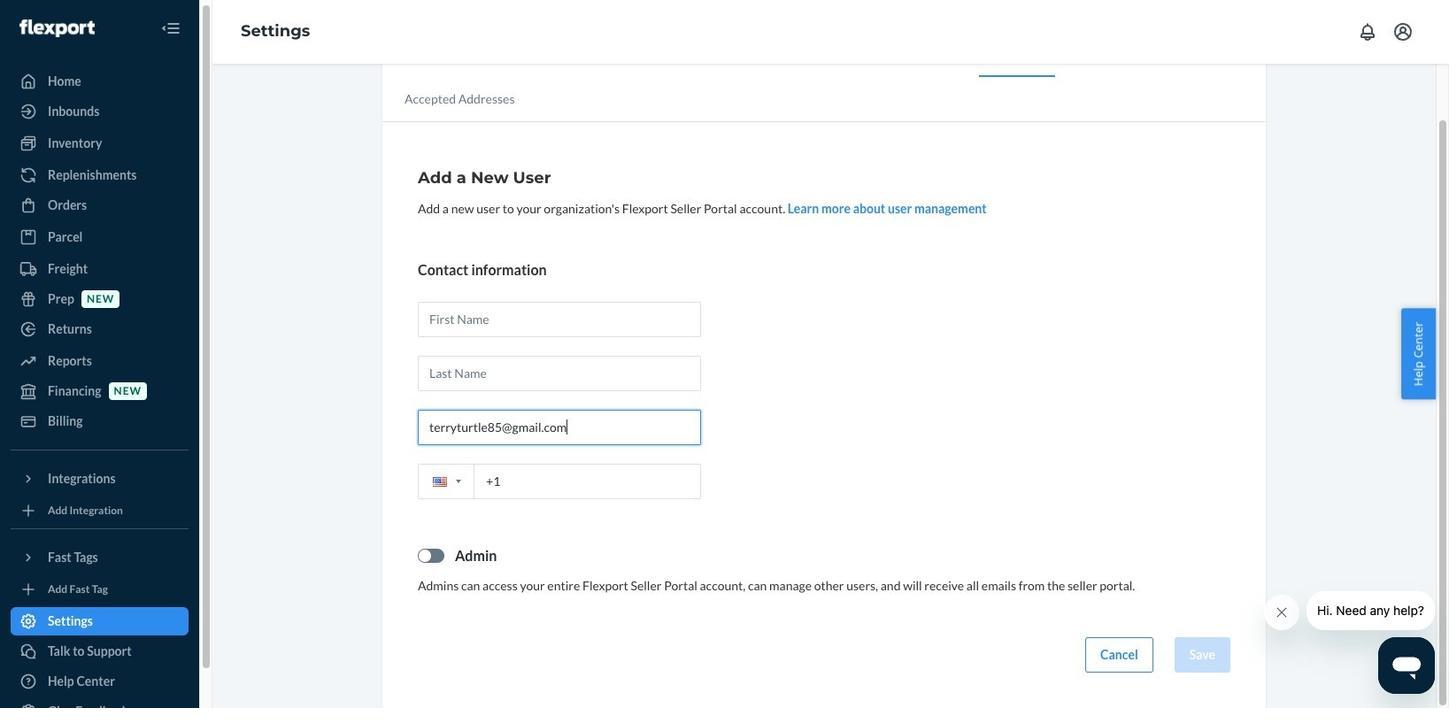 Task type: locate. For each thing, give the bounding box(es) containing it.
First Name text field
[[418, 302, 701, 337]]

tab list
[[383, 31, 1266, 122]]

flexport logo image
[[19, 19, 95, 37]]

tab
[[383, 31, 539, 75], [539, 31, 721, 75], [721, 31, 886, 75], [886, 31, 980, 75], [980, 31, 1055, 77], [1055, 31, 1160, 75], [383, 77, 537, 121]]

united states: + 1 image
[[456, 480, 461, 484]]

Last Name text field
[[418, 356, 701, 391]]

open notifications image
[[1358, 21, 1379, 43]]

1 (702) 123-4567 telephone field
[[418, 464, 701, 499]]



Task type: describe. For each thing, give the bounding box(es) containing it.
close navigation image
[[160, 18, 182, 39]]

Email text field
[[418, 410, 701, 445]]

open account menu image
[[1393, 21, 1414, 43]]



Task type: vqa. For each thing, say whether or not it's contained in the screenshot.
1 (702) 123-4567 Phone Field
yes



